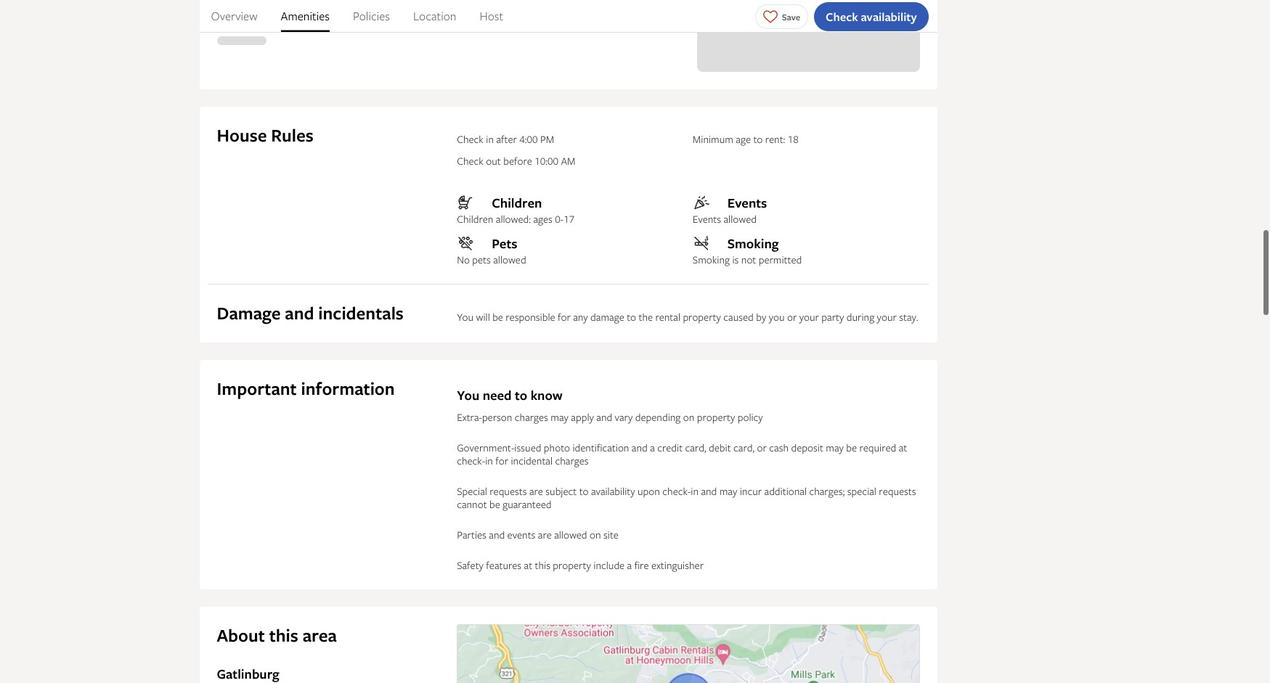Task type: locate. For each thing, give the bounding box(es) containing it.
house
[[217, 124, 267, 148]]

1 vertical spatial on
[[590, 528, 601, 542]]

may left incur
[[720, 485, 738, 498]]

0 vertical spatial you
[[457, 310, 474, 324]]

check availability
[[826, 8, 917, 24]]

check- up special
[[457, 454, 485, 468]]

charges up subject
[[555, 454, 589, 468]]

charges
[[515, 411, 549, 424], [555, 454, 589, 468]]

0 vertical spatial check
[[826, 8, 859, 24]]

check availability button
[[815, 2, 929, 31]]

0 vertical spatial a
[[650, 441, 655, 455]]

a inside government-issued photo identification and a credit card, debit card, or cash deposit may be required at check-in for incidental charges
[[650, 441, 655, 455]]

0 horizontal spatial card,
[[686, 441, 707, 455]]

to
[[754, 132, 763, 146], [627, 310, 637, 324], [515, 387, 528, 405], [580, 485, 589, 498]]

smoking for smoking
[[728, 235, 779, 253]]

at right features
[[524, 559, 533, 573]]

and left incur
[[701, 485, 717, 498]]

events
[[728, 194, 768, 212], [693, 212, 722, 226]]

your
[[800, 310, 820, 324], [877, 310, 897, 324]]

credit
[[658, 441, 683, 455]]

check for check out before 10:00 am
[[457, 154, 484, 168]]

check for check availability
[[826, 8, 859, 24]]

out
[[486, 154, 501, 168]]

1 horizontal spatial a
[[650, 441, 655, 455]]

1 vertical spatial availability
[[591, 485, 636, 498]]

0 vertical spatial may
[[551, 411, 569, 424]]

in down government-issued photo identification and a credit card, debit card, or cash deposit may be required at check-in for incidental charges
[[691, 485, 699, 498]]

rent:
[[766, 132, 786, 146]]

party
[[822, 310, 845, 324]]

cannot
[[457, 498, 487, 512]]

1 vertical spatial charges
[[555, 454, 589, 468]]

issued
[[515, 441, 542, 455]]

0 horizontal spatial your
[[800, 310, 820, 324]]

check right 'save' on the right top of the page
[[826, 8, 859, 24]]

your left party on the right of page
[[800, 310, 820, 324]]

1 horizontal spatial check-
[[663, 485, 691, 498]]

children down check out before 10:00 am
[[492, 194, 542, 212]]

age
[[736, 132, 751, 146]]

smoking for smoking is not permitted
[[693, 253, 730, 267]]

0 vertical spatial are
[[530, 485, 543, 498]]

on right depending
[[684, 411, 695, 424]]

a
[[650, 441, 655, 455], [628, 559, 632, 573]]

are inside special requests are subject to availability upon check-in and may incur additional charges; special requests cannot be guaranteed
[[530, 485, 543, 498]]

check inside check availability button
[[826, 8, 859, 24]]

property right rental
[[683, 310, 721, 324]]

incidental
[[511, 454, 553, 468]]

property left include
[[553, 559, 591, 573]]

parties
[[457, 528, 487, 542]]

1 horizontal spatial availability
[[861, 8, 917, 24]]

2 vertical spatial check
[[457, 154, 484, 168]]

special requests are subject to availability upon check-in and may incur additional charges; special requests cannot be guaranteed
[[457, 485, 917, 512]]

this down parties and events are allowed on site
[[535, 559, 551, 573]]

0 horizontal spatial for
[[496, 454, 509, 468]]

0 vertical spatial on
[[684, 411, 695, 424]]

by
[[757, 310, 767, 324]]

allowed right pets at the left top of the page
[[494, 253, 527, 267]]

children for children
[[492, 194, 542, 212]]

this left the area in the bottom of the page
[[269, 624, 299, 648]]

you left will at the left of page
[[457, 310, 474, 324]]

0 horizontal spatial a
[[628, 559, 632, 573]]

1 vertical spatial you
[[457, 387, 480, 405]]

location
[[413, 8, 457, 24]]

2 vertical spatial allowed
[[555, 528, 588, 542]]

on left the site
[[590, 528, 601, 542]]

0 horizontal spatial may
[[551, 411, 569, 424]]

1 vertical spatial a
[[628, 559, 632, 573]]

1 horizontal spatial events
[[728, 194, 768, 212]]

children left the allowed:
[[457, 212, 494, 226]]

policies link
[[353, 0, 390, 32]]

and
[[285, 302, 314, 326], [597, 411, 613, 424], [632, 441, 648, 455], [701, 485, 717, 498], [489, 528, 505, 542]]

1 horizontal spatial may
[[720, 485, 738, 498]]

check- inside government-issued photo identification and a credit card, debit card, or cash deposit may be required at check-in for incidental charges
[[457, 454, 485, 468]]

minimum age to rent: 18
[[693, 132, 799, 146]]

subject
[[546, 485, 577, 498]]

am
[[561, 154, 576, 168]]

caused
[[724, 310, 754, 324]]

on
[[684, 411, 695, 424], [590, 528, 601, 542]]

2 horizontal spatial may
[[826, 441, 844, 455]]

0-
[[555, 212, 564, 226]]

1 vertical spatial check
[[457, 132, 484, 146]]

2 vertical spatial property
[[553, 559, 591, 573]]

smoking down events allowed
[[728, 235, 779, 253]]

1 horizontal spatial or
[[788, 310, 797, 324]]

0 vertical spatial availability
[[861, 8, 917, 24]]

in up special
[[485, 454, 493, 468]]

1 you from the top
[[457, 310, 474, 324]]

or
[[788, 310, 797, 324], [758, 441, 767, 455]]

2 requests from the left
[[879, 485, 917, 498]]

your left "stay."
[[877, 310, 897, 324]]

be left required
[[847, 441, 857, 455]]

1 your from the left
[[800, 310, 820, 324]]

1 horizontal spatial charges
[[555, 454, 589, 468]]

children
[[492, 194, 542, 212], [457, 212, 494, 226]]

smoking left is
[[693, 253, 730, 267]]

0 vertical spatial property
[[683, 310, 721, 324]]

1 vertical spatial at
[[524, 559, 533, 573]]

1 horizontal spatial on
[[684, 411, 695, 424]]

1 vertical spatial for
[[496, 454, 509, 468]]

1 horizontal spatial at
[[899, 441, 908, 455]]

be right cannot
[[490, 498, 500, 512]]

are left subject
[[530, 485, 543, 498]]

house rules
[[217, 124, 314, 148]]

required
[[860, 441, 897, 455]]

0 horizontal spatial allowed
[[494, 253, 527, 267]]

or left the cash
[[758, 441, 767, 455]]

charges inside government-issued photo identification and a credit card, debit card, or cash deposit may be required at check-in for incidental charges
[[555, 454, 589, 468]]

availability
[[861, 8, 917, 24], [591, 485, 636, 498]]

1 vertical spatial this
[[269, 624, 299, 648]]

safety
[[457, 559, 484, 573]]

0 horizontal spatial availability
[[591, 485, 636, 498]]

0 vertical spatial at
[[899, 441, 908, 455]]

10:00
[[535, 154, 559, 168]]

to right age
[[754, 132, 763, 146]]

be inside government-issued photo identification and a credit card, debit card, or cash deposit may be required at check-in for incidental charges
[[847, 441, 857, 455]]

policies
[[353, 8, 390, 24]]

in inside government-issued photo identification and a credit card, debit card, or cash deposit may be required at check-in for incidental charges
[[485, 454, 493, 468]]

check left the out
[[457, 154, 484, 168]]

0 horizontal spatial requests
[[490, 485, 527, 498]]

0 horizontal spatial check-
[[457, 454, 485, 468]]

or right you
[[788, 310, 797, 324]]

1 horizontal spatial your
[[877, 310, 897, 324]]

to right subject
[[580, 485, 589, 498]]

for left any
[[558, 310, 571, 324]]

charges down 'know'
[[515, 411, 549, 424]]

be right will at the left of page
[[493, 310, 504, 324]]

1 vertical spatial be
[[847, 441, 857, 455]]

in
[[486, 132, 494, 146], [485, 454, 493, 468], [691, 485, 699, 498]]

availability inside check availability button
[[861, 8, 917, 24]]

check
[[826, 8, 859, 24], [457, 132, 484, 146], [457, 154, 484, 168]]

location link
[[413, 0, 457, 32]]

0 vertical spatial this
[[535, 559, 551, 573]]

1 vertical spatial in
[[485, 454, 493, 468]]

0 vertical spatial for
[[558, 310, 571, 324]]

property up debit
[[697, 411, 736, 424]]

are
[[530, 485, 543, 498], [538, 528, 552, 542]]

a left credit
[[650, 441, 655, 455]]

2 your from the left
[[877, 310, 897, 324]]

you up the extra-
[[457, 387, 480, 405]]

card,
[[686, 441, 707, 455], [734, 441, 755, 455]]

at
[[899, 441, 908, 455], [524, 559, 533, 573]]

2 vertical spatial in
[[691, 485, 699, 498]]

card, right debit
[[734, 441, 755, 455]]

allowed up safety features at this property include a fire extinguisher
[[555, 528, 588, 542]]

1 vertical spatial may
[[826, 441, 844, 455]]

0 horizontal spatial events
[[693, 212, 722, 226]]

in left after
[[486, 132, 494, 146]]

check left after
[[457, 132, 484, 146]]

before
[[504, 154, 532, 168]]

0 vertical spatial allowed
[[724, 212, 757, 226]]

2 vertical spatial may
[[720, 485, 738, 498]]

0 vertical spatial or
[[788, 310, 797, 324]]

and left credit
[[632, 441, 648, 455]]

0 horizontal spatial on
[[590, 528, 601, 542]]

requests
[[490, 485, 527, 498], [879, 485, 917, 498]]

1 horizontal spatial for
[[558, 310, 571, 324]]

card, left debit
[[686, 441, 707, 455]]

allowed up is
[[724, 212, 757, 226]]

incidentals
[[318, 302, 404, 326]]

list
[[199, 0, 938, 32]]

no pets allowed
[[457, 253, 527, 267]]

1 vertical spatial allowed
[[494, 253, 527, 267]]

a left fire
[[628, 559, 632, 573]]

apply
[[571, 411, 594, 424]]

check- right upon at the right of the page
[[663, 485, 691, 498]]

this
[[535, 559, 551, 573], [269, 624, 299, 648]]

0 vertical spatial charges
[[515, 411, 549, 424]]

amenities link
[[281, 0, 330, 32]]

1 horizontal spatial this
[[535, 559, 551, 573]]

host link
[[480, 0, 504, 32]]

2 vertical spatial be
[[490, 498, 500, 512]]

1 vertical spatial or
[[758, 441, 767, 455]]

0 vertical spatial in
[[486, 132, 494, 146]]

in inside special requests are subject to availability upon check-in and may incur additional charges; special requests cannot be guaranteed
[[691, 485, 699, 498]]

fire
[[635, 559, 649, 573]]

are right events
[[538, 528, 552, 542]]

1 requests from the left
[[490, 485, 527, 498]]

be
[[493, 310, 504, 324], [847, 441, 857, 455], [490, 498, 500, 512]]

important
[[217, 377, 297, 401]]

2 you from the top
[[457, 387, 480, 405]]

for left issued
[[496, 454, 509, 468]]

may right deposit
[[826, 441, 844, 455]]

not
[[742, 253, 757, 267]]

smoking
[[728, 235, 779, 253], [693, 253, 730, 267]]

events for events allowed
[[693, 212, 722, 226]]

1 horizontal spatial card,
[[734, 441, 755, 455]]

1 horizontal spatial requests
[[879, 485, 917, 498]]

0 vertical spatial be
[[493, 310, 504, 324]]

1 vertical spatial check-
[[663, 485, 691, 498]]

identification
[[573, 441, 630, 455]]

safety features at this property include a fire extinguisher
[[457, 559, 704, 573]]

you for you need to know
[[457, 387, 480, 405]]

allowed
[[724, 212, 757, 226], [494, 253, 527, 267], [555, 528, 588, 542]]

at right required
[[899, 441, 908, 455]]

children allowed: ages 0-17
[[457, 212, 575, 226]]

2 horizontal spatial allowed
[[724, 212, 757, 226]]

0 horizontal spatial or
[[758, 441, 767, 455]]

may left the apply
[[551, 411, 569, 424]]

save
[[782, 11, 801, 23]]

government-issued photo identification and a credit card, debit card, or cash deposit may be required at check-in for incidental charges
[[457, 441, 908, 468]]

0 vertical spatial check-
[[457, 454, 485, 468]]

you
[[769, 310, 785, 324]]



Task type: vqa. For each thing, say whether or not it's contained in the screenshot.


Task type: describe. For each thing, give the bounding box(es) containing it.
and right damage
[[285, 302, 314, 326]]

any
[[573, 310, 588, 324]]

important information
[[217, 377, 395, 401]]

check out before 10:00 am
[[457, 154, 576, 168]]

events allowed
[[693, 212, 757, 226]]

you will be responsible for any damage to the rental property caused by you or your party during your stay.
[[457, 310, 919, 324]]

may inside government-issued photo identification and a credit card, debit card, or cash deposit may be required at check-in for incidental charges
[[826, 441, 844, 455]]

area
[[303, 624, 337, 648]]

overview link
[[211, 0, 258, 32]]

include
[[594, 559, 625, 573]]

person
[[482, 411, 513, 424]]

be inside special requests are subject to availability upon check-in and may incur additional charges; special requests cannot be guaranteed
[[490, 498, 500, 512]]

1 vertical spatial property
[[697, 411, 736, 424]]

children for children allowed: ages 0-17
[[457, 212, 494, 226]]

minimum
[[693, 132, 734, 146]]

vary
[[615, 411, 633, 424]]

and inside government-issued photo identification and a credit card, debit card, or cash deposit may be required at check-in for incidental charges
[[632, 441, 648, 455]]

1 vertical spatial are
[[538, 528, 552, 542]]

check- inside special requests are subject to availability upon check-in and may incur additional charges; special requests cannot be guaranteed
[[663, 485, 691, 498]]

guaranteed
[[503, 498, 552, 512]]

site
[[604, 528, 619, 542]]

and inside special requests are subject to availability upon check-in and may incur additional charges; special requests cannot be guaranteed
[[701, 485, 717, 498]]

and left vary at left bottom
[[597, 411, 613, 424]]

4:00
[[520, 132, 538, 146]]

rental
[[656, 310, 681, 324]]

events for events
[[728, 194, 768, 212]]

to right need
[[515, 387, 528, 405]]

charges;
[[810, 485, 845, 498]]

may inside special requests are subject to availability upon check-in and may incur additional charges; special requests cannot be guaranteed
[[720, 485, 738, 498]]

and left events
[[489, 528, 505, 542]]

check in after 4:00 pm
[[457, 132, 555, 146]]

no
[[457, 253, 470, 267]]

photo
[[544, 441, 570, 455]]

permitted
[[759, 253, 802, 267]]

17
[[564, 212, 575, 226]]

know
[[531, 387, 563, 405]]

cash
[[770, 441, 789, 455]]

government-
[[457, 441, 515, 455]]

smoking is not permitted
[[693, 253, 802, 267]]

pm
[[541, 132, 555, 146]]

allowed:
[[496, 212, 531, 226]]

18
[[788, 132, 799, 146]]

to inside special requests are subject to availability upon check-in and may incur additional charges; special requests cannot be guaranteed
[[580, 485, 589, 498]]

damage
[[591, 310, 625, 324]]

events
[[508, 528, 536, 542]]

during
[[847, 310, 875, 324]]

incur
[[740, 485, 762, 498]]

list containing overview
[[199, 0, 938, 32]]

policy
[[738, 411, 764, 424]]

debit
[[709, 441, 731, 455]]

0 horizontal spatial charges
[[515, 411, 549, 424]]

you for you will be responsible for any damage to the rental property caused by you or your party during your stay.
[[457, 310, 474, 324]]

will
[[476, 310, 490, 324]]

check for check in after 4:00 pm
[[457, 132, 484, 146]]

extra-person charges may apply and vary depending on property policy
[[457, 411, 764, 424]]

rules
[[271, 124, 314, 148]]

save button
[[755, 4, 809, 29]]

information
[[301, 377, 395, 401]]

additional
[[765, 485, 807, 498]]

about this area
[[217, 624, 337, 648]]

1 horizontal spatial allowed
[[555, 528, 588, 542]]

damage and incidentals
[[217, 302, 404, 326]]

the
[[639, 310, 653, 324]]

pets
[[492, 235, 518, 253]]

0 horizontal spatial at
[[524, 559, 533, 573]]

upon
[[638, 485, 660, 498]]

at inside government-issued photo identification and a credit card, debit card, or cash deposit may be required at check-in for incidental charges
[[899, 441, 908, 455]]

responsible
[[506, 310, 556, 324]]

stay.
[[900, 310, 919, 324]]

special
[[457, 485, 487, 498]]

need
[[483, 387, 512, 405]]

depending
[[636, 411, 681, 424]]

is
[[733, 253, 739, 267]]

to left the at the top right of page
[[627, 310, 637, 324]]

you need to know
[[457, 387, 563, 405]]

ages
[[534, 212, 553, 226]]

0 horizontal spatial this
[[269, 624, 299, 648]]

special
[[848, 485, 877, 498]]

deposit
[[792, 441, 824, 455]]

amenities
[[281, 8, 330, 24]]

extinguisher
[[652, 559, 704, 573]]

or inside government-issued photo identification and a credit card, debit card, or cash deposit may be required at check-in for incidental charges
[[758, 441, 767, 455]]

1 card, from the left
[[686, 441, 707, 455]]

availability inside special requests are subject to availability upon check-in and may incur additional charges; special requests cannot be guaranteed
[[591, 485, 636, 498]]

2 card, from the left
[[734, 441, 755, 455]]

after
[[497, 132, 517, 146]]

about
[[217, 624, 265, 648]]

extra-
[[457, 411, 482, 424]]

features
[[486, 559, 522, 573]]

damage
[[217, 302, 281, 326]]

pets
[[473, 253, 491, 267]]

parties and events are allowed on site
[[457, 528, 619, 542]]

host
[[480, 8, 504, 24]]

overview
[[211, 8, 258, 24]]

for inside government-issued photo identification and a credit card, debit card, or cash deposit may be required at check-in for incidental charges
[[496, 454, 509, 468]]



